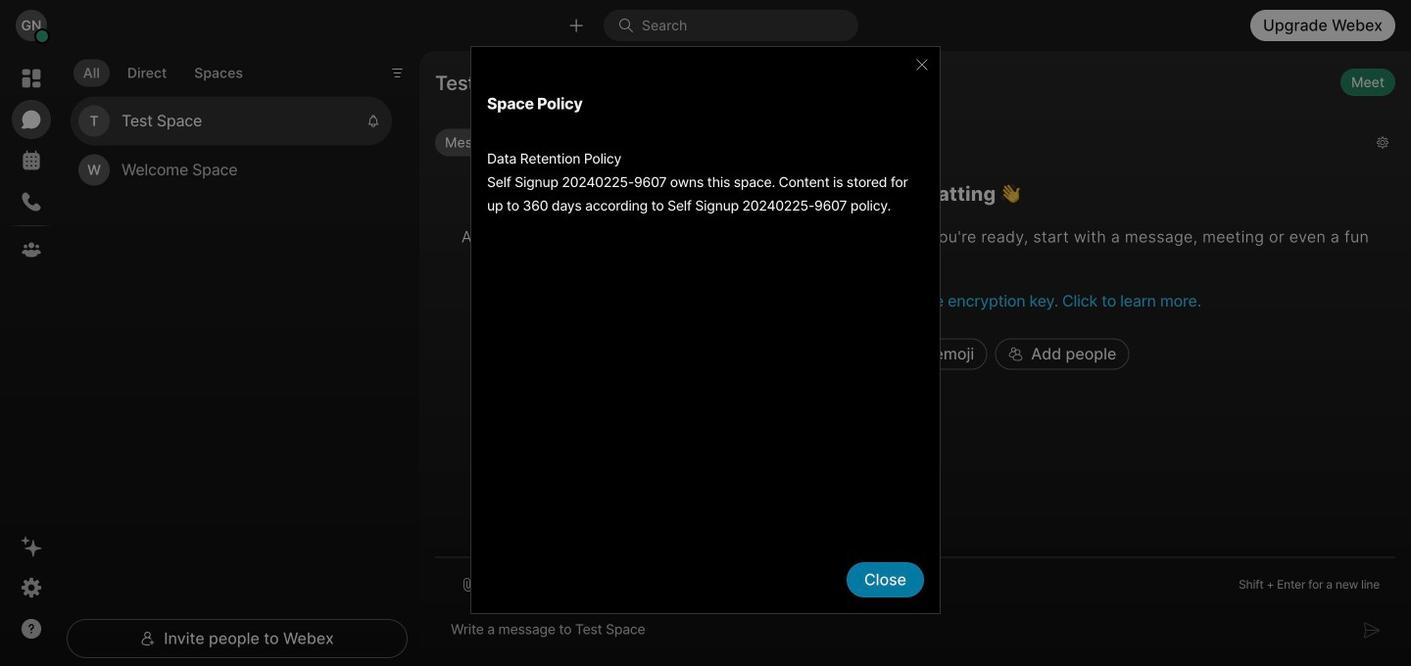 Task type: describe. For each thing, give the bounding box(es) containing it.
space policy dialog
[[471, 46, 941, 621]]

test space, you will be notified of all new messages in this space list item
[[71, 97, 392, 146]]

message composer toolbar element
[[435, 559, 1396, 604]]

webex tab list
[[12, 59, 51, 270]]



Task type: locate. For each thing, give the bounding box(es) containing it.
tab list
[[69, 47, 258, 92]]

welcome space list item
[[71, 146, 392, 195]]

navigation
[[0, 51, 63, 667]]

group
[[435, 129, 1362, 161]]

you will be notified of all new messages in this space image
[[367, 114, 380, 128]]



Task type: vqa. For each thing, say whether or not it's contained in the screenshot.
list item
no



